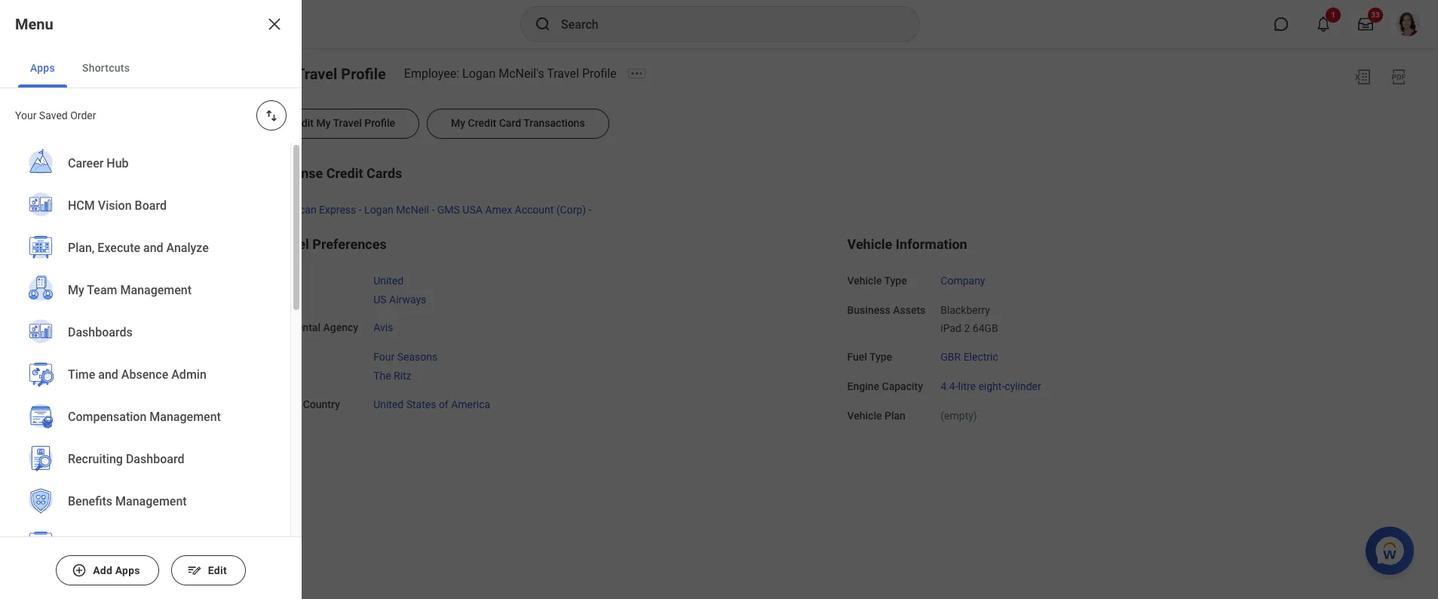 Task type: vqa. For each thing, say whether or not it's contained in the screenshot.
Find out your financial well-being
yes



Task type: describe. For each thing, give the bounding box(es) containing it.
community
[[63, 372, 118, 384]]

travel up edit my travel profile
[[296, 65, 338, 83]]

business assets
[[848, 304, 926, 316]]

expense credit cards group
[[272, 164, 1409, 217]]

benefits
[[68, 494, 112, 509]]

transactions inside my credit card transactions button
[[524, 117, 585, 129]]

vehicle for vehicle plan
[[848, 409, 882, 421]]

suggested
[[63, 337, 121, 352]]

united for united states of america
[[374, 398, 404, 410]]

2
[[965, 322, 970, 334]]

travel profile
[[63, 240, 136, 254]]

travel inside 'edit my travel profile' button
[[333, 117, 362, 129]]

four seasons link
[[374, 348, 438, 363]]

employee: logan mcneil's travel profile element
[[404, 66, 626, 81]]

management for compensation management
[[150, 410, 221, 424]]

car
[[272, 322, 288, 334]]

hub for career hub
[[107, 156, 129, 171]]

payment elections
[[63, 276, 164, 290]]

inbox large image
[[1359, 17, 1374, 32]]

time and absence admin
[[68, 368, 207, 382]]

gms
[[437, 204, 460, 216]]

board
[[135, 199, 167, 213]]

credit for expense
[[326, 165, 363, 181]]

execute
[[98, 241, 140, 255]]

preferences
[[313, 236, 387, 252]]

hub for expenses hub
[[132, 75, 160, 94]]

payment elections link
[[12, 266, 229, 302]]

account
[[515, 204, 554, 216]]

fuel type
[[848, 351, 893, 363]]

my credit card transactions
[[451, 117, 585, 129]]

us airways link
[[374, 290, 426, 305]]

employee:
[[404, 66, 460, 81]]

0 vertical spatial management
[[120, 283, 192, 297]]

gbr electric link
[[941, 348, 999, 363]]

gbr
[[941, 351, 961, 363]]

capacity
[[882, 380, 923, 392]]

credit card image
[[27, 201, 45, 220]]

benefits management
[[68, 494, 187, 509]]

shortcuts
[[82, 62, 130, 74]]

us
[[374, 293, 387, 305]]

profile inside navigation pane region
[[100, 240, 136, 254]]

dashboard image
[[27, 130, 45, 148]]

career hub
[[68, 156, 129, 171]]

edit button
[[171, 555, 246, 585]]

link image
[[27, 336, 45, 354]]

list inside global navigation "dialog"
[[0, 143, 290, 599]]

my down my travel profile
[[316, 117, 331, 129]]

analyze
[[166, 241, 209, 255]]

expense for expense credit cards
[[272, 165, 323, 181]]

suggested links element
[[12, 363, 229, 423]]

community link
[[12, 363, 229, 393]]

litre
[[959, 380, 976, 392]]

type for vehicle type
[[885, 274, 907, 286]]

64gb
[[973, 322, 999, 334]]

credit for my
[[468, 117, 497, 129]]

mcneil
[[396, 204, 429, 216]]

transformation import image
[[198, 75, 217, 94]]

compensation
[[68, 410, 147, 424]]

find out your financial well-being
[[63, 402, 219, 414]]

hcm
[[68, 199, 95, 213]]

compensation management
[[68, 410, 221, 424]]

links
[[124, 337, 154, 352]]

travel left country
[[272, 398, 300, 410]]

expenses hub
[[63, 75, 160, 94]]

engine
[[848, 380, 880, 392]]

management for benefits management
[[115, 494, 187, 509]]

recruiting dashboard link
[[18, 438, 272, 482]]

vehicle plan
[[848, 409, 906, 421]]

menu
[[15, 15, 53, 33]]

0 horizontal spatial and
[[98, 368, 118, 382]]

cards
[[367, 165, 402, 181]]

view printable version (pdf) image
[[1390, 68, 1409, 86]]

united states of america
[[374, 398, 490, 410]]

vehicle information button
[[848, 236, 968, 252]]

ipad
[[941, 322, 962, 334]]

items selected list for business assets
[[941, 301, 1023, 336]]

add
[[93, 564, 112, 576]]

your saved order
[[15, 109, 96, 121]]

financial
[[128, 402, 168, 414]]

amex
[[485, 204, 512, 216]]

vehicle for vehicle information
[[848, 236, 893, 252]]

2 - from the left
[[432, 204, 435, 216]]

ext link image
[[198, 370, 217, 386]]

express
[[319, 204, 356, 216]]

suggested links
[[63, 337, 154, 352]]

information
[[896, 236, 968, 252]]

plan, execute and analyze
[[68, 241, 209, 255]]

benefits management link
[[18, 481, 272, 524]]

electric
[[964, 351, 999, 363]]

notifications large image
[[1316, 17, 1332, 32]]

expense for expense reports
[[63, 167, 109, 182]]

company link
[[941, 271, 986, 286]]

ritz
[[394, 369, 412, 382]]

seasons
[[397, 351, 438, 363]]

expenses
[[63, 75, 128, 94]]

engine capacity
[[848, 380, 923, 392]]

the
[[374, 369, 391, 382]]

rental
[[291, 322, 321, 334]]

dashboards
[[68, 325, 133, 340]]

plan,
[[68, 241, 95, 255]]

workday assistant region
[[1366, 521, 1421, 575]]

ipad 2 64gb element
[[941, 319, 999, 334]]

edit my travel profile button
[[272, 109, 420, 139]]

1 - from the left
[[359, 204, 362, 216]]

country
[[303, 398, 340, 410]]

reports
[[112, 167, 155, 182]]

travel preferences button
[[272, 236, 387, 252]]

profile inside button
[[365, 117, 395, 129]]

travel preferences group
[[272, 235, 833, 412]]

career
[[68, 156, 104, 171]]

search image
[[534, 15, 552, 33]]

(corp)
[[557, 204, 586, 216]]



Task type: locate. For each thing, give the bounding box(es) containing it.
- left gms on the top left of page
[[432, 204, 435, 216]]

items selected list containing four seasons
[[374, 348, 462, 383]]

vehicle up vehicle type
[[848, 236, 893, 252]]

my left the card
[[451, 117, 466, 129]]

credit left the card
[[468, 117, 497, 129]]

expense transactions
[[63, 204, 182, 218]]

apps down menu
[[30, 62, 55, 74]]

my travel profile
[[272, 65, 386, 83]]

my for my travel profile
[[272, 65, 292, 83]]

travel preferences
[[272, 236, 387, 252]]

airline
[[272, 274, 302, 286]]

card
[[499, 117, 521, 129]]

my left "team"
[[68, 283, 84, 297]]

dashboards link
[[18, 312, 272, 355]]

united for united link
[[374, 274, 404, 286]]

3 vehicle from the top
[[848, 409, 882, 421]]

sort image
[[264, 108, 279, 123]]

travel down american
[[272, 236, 309, 252]]

united down the ritz
[[374, 398, 404, 410]]

the ritz link
[[374, 366, 412, 382]]

0 horizontal spatial hub
[[107, 156, 129, 171]]

add apps
[[93, 564, 140, 576]]

american
[[272, 204, 317, 216]]

us airways
[[374, 293, 426, 305]]

2 horizontal spatial -
[[589, 204, 592, 216]]

career hub link
[[18, 143, 272, 186]]

1 vertical spatial management
[[150, 410, 221, 424]]

recruiting
[[68, 452, 123, 466]]

(empty)
[[941, 409, 978, 421]]

my for my team management
[[68, 283, 84, 297]]

profile logan mcneil element
[[1387, 8, 1430, 41]]

1 vertical spatial and
[[98, 368, 118, 382]]

expenses hub element
[[63, 74, 186, 95]]

1 horizontal spatial -
[[432, 204, 435, 216]]

expense credit cards button
[[272, 165, 402, 181]]

edit for edit
[[208, 564, 227, 576]]

apps button
[[18, 48, 67, 88]]

1 horizontal spatial apps
[[115, 564, 140, 576]]

1 horizontal spatial hub
[[132, 75, 160, 94]]

employee: logan mcneil's travel profile
[[404, 66, 617, 81]]

credit inside button
[[468, 117, 497, 129]]

vehicle information group
[[848, 235, 1409, 423]]

american express - logan mcneil - gms usa amex account (corp) -
[[272, 204, 592, 216]]

united link
[[374, 271, 404, 286]]

my team management
[[68, 283, 192, 297]]

0 vertical spatial apps
[[30, 62, 55, 74]]

find out your financial well-being link
[[12, 393, 229, 423]]

logan
[[462, 66, 496, 81], [364, 204, 394, 216]]

list containing career hub
[[0, 143, 290, 599]]

and left "analyze"
[[143, 241, 163, 255]]

expense reports
[[63, 167, 155, 182]]

car rental agency
[[272, 322, 358, 334]]

my team management link
[[18, 269, 272, 313]]

0 horizontal spatial logan
[[364, 204, 394, 216]]

travel up expense credit cards
[[333, 117, 362, 129]]

order
[[70, 109, 96, 121]]

apps inside 'button'
[[115, 564, 140, 576]]

expense inside group
[[272, 165, 323, 181]]

navigation pane region
[[0, 48, 241, 599]]

well-
[[171, 402, 193, 414]]

2 vertical spatial vehicle
[[848, 409, 882, 421]]

0 vertical spatial united
[[374, 274, 404, 286]]

edit for edit my travel profile
[[296, 117, 314, 129]]

compensation management link
[[18, 396, 272, 440]]

my up sort icon
[[272, 65, 292, 83]]

avis
[[374, 322, 393, 334]]

hotel
[[272, 351, 297, 363]]

1 horizontal spatial edit
[[296, 117, 314, 129]]

four seasons
[[374, 351, 438, 363]]

plus circle image
[[72, 563, 87, 578]]

transactions
[[524, 117, 585, 129], [112, 204, 182, 218]]

type right fuel
[[870, 351, 893, 363]]

4.4-litre eight-cylinder link
[[941, 377, 1042, 392]]

0 horizontal spatial edit
[[208, 564, 227, 576]]

1 vertical spatial logan
[[364, 204, 394, 216]]

plan
[[885, 409, 906, 421]]

0 vertical spatial and
[[143, 241, 163, 255]]

apps inside button
[[30, 62, 55, 74]]

airways
[[389, 293, 426, 305]]

team
[[87, 283, 117, 297]]

logan inside expense credit cards group
[[364, 204, 394, 216]]

1 vertical spatial edit
[[208, 564, 227, 576]]

vehicle down engine
[[848, 409, 882, 421]]

travel right mcneil's
[[547, 66, 579, 81]]

edit
[[296, 117, 314, 129], [208, 564, 227, 576]]

0 horizontal spatial apps
[[30, 62, 55, 74]]

1 vertical spatial hub
[[107, 156, 129, 171]]

0 vertical spatial credit
[[468, 117, 497, 129]]

and right time
[[98, 368, 118, 382]]

hcm vision board
[[68, 199, 167, 213]]

2 united from the top
[[374, 398, 404, 410]]

0 vertical spatial logan
[[462, 66, 496, 81]]

expense for expense transactions
[[63, 204, 109, 218]]

1 united from the top
[[374, 274, 404, 286]]

apps right "add"
[[115, 564, 140, 576]]

items selected list containing united
[[374, 271, 451, 306]]

blackberry element
[[941, 301, 991, 316]]

recruiting dashboard
[[68, 452, 184, 466]]

items selected list
[[374, 271, 451, 306], [941, 301, 1023, 336], [374, 348, 462, 383]]

my credit card transactions button
[[427, 109, 609, 139]]

0 vertical spatial type
[[885, 274, 907, 286]]

task pay image
[[27, 166, 45, 184]]

items selected list containing blackberry
[[941, 301, 1023, 336]]

items selected list for airline
[[374, 271, 451, 306]]

travel inside travel profile link
[[63, 240, 97, 254]]

expense reports link
[[12, 157, 229, 193]]

type for fuel type
[[870, 351, 893, 363]]

suggested links button
[[12, 327, 229, 363]]

edit right sort icon
[[296, 117, 314, 129]]

1 vertical spatial apps
[[115, 564, 140, 576]]

dashboard
[[126, 452, 184, 466]]

your
[[15, 109, 37, 121]]

agency
[[323, 322, 358, 334]]

vehicle information
[[848, 236, 968, 252]]

credit up express
[[326, 165, 363, 181]]

my for my credit card transactions
[[451, 117, 466, 129]]

2 vehicle from the top
[[848, 274, 882, 286]]

0 vertical spatial edit
[[296, 117, 314, 129]]

1 horizontal spatial credit
[[468, 117, 497, 129]]

my
[[272, 65, 292, 83], [316, 117, 331, 129], [451, 117, 466, 129], [68, 283, 84, 297]]

export to excel image
[[1354, 68, 1372, 86]]

edit inside 'edit my travel profile' button
[[296, 117, 314, 129]]

expense credit cards
[[272, 165, 402, 181]]

0 vertical spatial vehicle
[[848, 236, 893, 252]]

dollar image
[[27, 275, 45, 293]]

hub inside navigation pane region
[[132, 75, 160, 94]]

profile
[[341, 65, 386, 83], [582, 66, 617, 81], [365, 117, 395, 129], [100, 240, 136, 254]]

payment
[[63, 276, 111, 290]]

hub
[[132, 75, 160, 94], [107, 156, 129, 171]]

0 vertical spatial hub
[[132, 75, 160, 94]]

text edit image
[[187, 563, 202, 578]]

1 vertical spatial united
[[374, 398, 404, 410]]

0 vertical spatial transactions
[[524, 117, 585, 129]]

hub inside list
[[107, 156, 129, 171]]

united up us
[[374, 274, 404, 286]]

timeline milestone image
[[27, 238, 45, 257]]

type
[[885, 274, 907, 286], [870, 351, 893, 363]]

assets
[[893, 304, 926, 316]]

edit inside edit button
[[208, 564, 227, 576]]

credit
[[468, 117, 497, 129], [326, 165, 363, 181]]

tab list containing apps
[[0, 48, 302, 88]]

1 vehicle from the top
[[848, 236, 893, 252]]

0 horizontal spatial -
[[359, 204, 362, 216]]

1 vertical spatial credit
[[326, 165, 363, 181]]

0 horizontal spatial credit
[[326, 165, 363, 181]]

gbr electric
[[941, 351, 999, 363]]

0 horizontal spatial transactions
[[112, 204, 182, 218]]

- right (corp)
[[589, 204, 592, 216]]

vehicle up business
[[848, 274, 882, 286]]

1 vertical spatial type
[[870, 351, 893, 363]]

admin
[[171, 368, 207, 382]]

avis link
[[374, 319, 393, 334]]

logan left mcneil's
[[462, 66, 496, 81]]

your
[[104, 402, 125, 414]]

vision
[[98, 199, 132, 213]]

ext link image
[[198, 401, 217, 416]]

edit right text edit image
[[208, 564, 227, 576]]

ipad 2 64gb
[[941, 322, 999, 334]]

items selected list for hotel
[[374, 348, 462, 383]]

tab list
[[0, 48, 302, 88]]

travel profile link
[[12, 229, 229, 266]]

fuel
[[848, 351, 868, 363]]

logan left mcneil
[[364, 204, 394, 216]]

3 - from the left
[[589, 204, 592, 216]]

travel up payment
[[63, 240, 97, 254]]

my inside global navigation "dialog"
[[68, 283, 84, 297]]

america
[[451, 398, 490, 410]]

vehicle
[[848, 236, 893, 252], [848, 274, 882, 286], [848, 409, 882, 421]]

mcneil's
[[499, 66, 544, 81]]

1 horizontal spatial transactions
[[524, 117, 585, 129]]

hcm vision board link
[[18, 185, 272, 229]]

- right express
[[359, 204, 362, 216]]

x image
[[266, 15, 284, 33]]

2 vertical spatial management
[[115, 494, 187, 509]]

1 vertical spatial transactions
[[112, 204, 182, 218]]

items selected list inside vehicle information group
[[941, 301, 1023, 336]]

1 vertical spatial vehicle
[[848, 274, 882, 286]]

type up business assets
[[885, 274, 907, 286]]

of
[[439, 398, 449, 410]]

blackberry
[[941, 304, 991, 316]]

credit inside group
[[326, 165, 363, 181]]

vehicle for vehicle type
[[848, 274, 882, 286]]

1 horizontal spatial and
[[143, 241, 163, 255]]

global navigation dialog
[[0, 0, 302, 599]]

find
[[63, 402, 84, 414]]

saved
[[39, 109, 68, 121]]

list
[[0, 143, 290, 599]]

transactions inside expense transactions link
[[112, 204, 182, 218]]

1 horizontal spatial logan
[[462, 66, 496, 81]]

4.4-litre eight-cylinder
[[941, 380, 1042, 392]]



